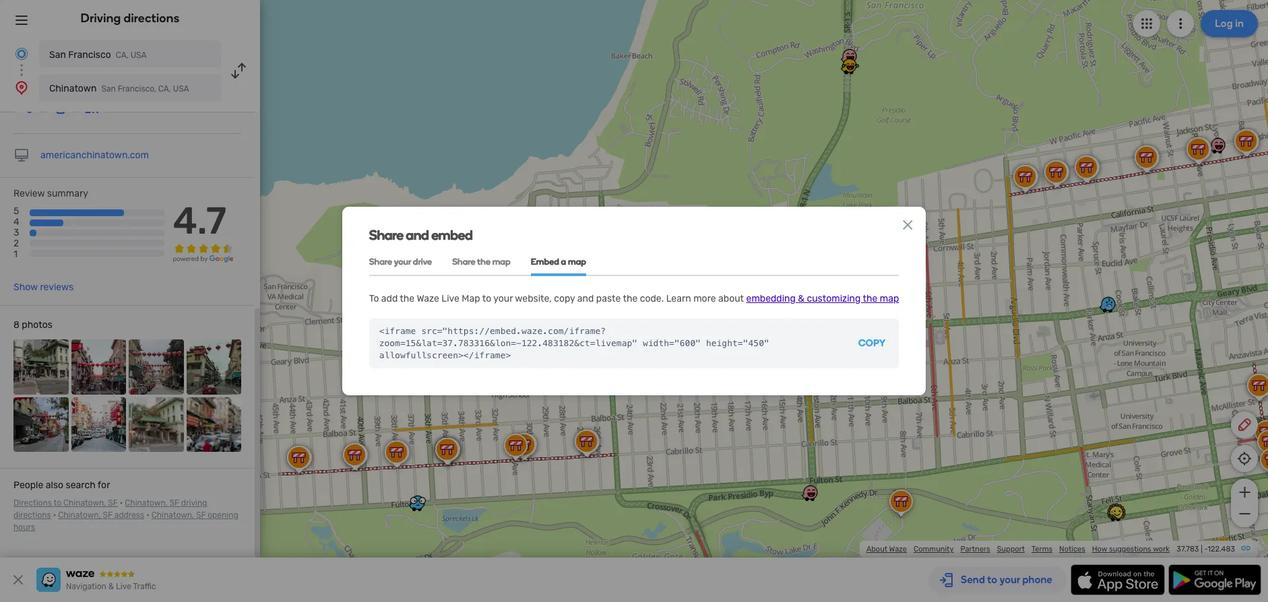 Task type: describe. For each thing, give the bounding box(es) containing it.
embedding & customizing the map link
[[746, 293, 899, 304]]

1 vertical spatial live
[[116, 582, 131, 592]]

sf for driving
[[170, 499, 179, 508]]

summary
[[47, 188, 88, 199]]

also
[[46, 480, 63, 491]]

how suggestions work link
[[1092, 545, 1170, 554]]

more
[[693, 293, 716, 304]]

0 horizontal spatial to
[[54, 499, 61, 508]]

share for share your drive
[[369, 256, 392, 267]]

customizing
[[807, 293, 861, 304]]

0 vertical spatial and
[[406, 227, 429, 243]]

the right add
[[400, 293, 415, 304]]

community link
[[914, 545, 954, 554]]

share your drive
[[369, 256, 432, 267]]

francisco,
[[118, 84, 156, 94]]

share the map link
[[452, 248, 511, 276]]

chinatown, sf opening hours link
[[13, 511, 238, 532]]

share for share and embed
[[369, 227, 403, 243]]

chinatown
[[49, 83, 97, 94]]

embed a map link
[[531, 248, 586, 276]]

8
[[13, 319, 19, 331]]

navigation & live traffic
[[66, 582, 156, 592]]

pencil image
[[1236, 417, 1253, 433]]

embedding
[[746, 293, 796, 304]]

support link
[[997, 545, 1025, 554]]

show
[[13, 282, 38, 293]]

ca, inside san francisco ca, usa
[[116, 51, 129, 60]]

5 4 3 2 1
[[13, 206, 19, 260]]

directions inside 'chinatown, sf driving directions'
[[13, 511, 51, 520]]

about waze link
[[866, 545, 907, 554]]

for
[[98, 480, 110, 491]]

hours
[[13, 523, 35, 532]]

about
[[718, 293, 744, 304]]

website,
[[515, 293, 552, 304]]

directions to chinatown, sf
[[13, 499, 118, 508]]

san francisco ca, usa
[[49, 49, 147, 61]]

americanchinatown.com
[[40, 150, 149, 161]]

partners link
[[960, 545, 990, 554]]

search
[[66, 480, 95, 491]]

current location image
[[13, 46, 30, 62]]

1 horizontal spatial &
[[798, 293, 805, 304]]

image 8 of chinatown, sf image
[[186, 397, 241, 452]]

americanchinatown.com link
[[40, 150, 149, 161]]

chinatown, sf address link
[[58, 511, 144, 520]]

chinatown, sf opening hours
[[13, 511, 238, 532]]

driving directions
[[81, 11, 180, 26]]

francisco
[[68, 49, 111, 61]]

community
[[914, 545, 954, 554]]

people also search for
[[13, 480, 110, 491]]

image 3 of chinatown, sf image
[[129, 340, 184, 395]]

paste
[[596, 293, 621, 304]]

image 6 of chinatown, sf image
[[71, 397, 126, 452]]

image 5 of chinatown, sf image
[[13, 397, 68, 452]]

reviews
[[40, 282, 74, 293]]

sf for address
[[103, 511, 112, 520]]

chinatown, sf driving directions link
[[13, 499, 207, 520]]

1 vertical spatial and
[[577, 293, 594, 304]]

1 vertical spatial waze
[[889, 545, 907, 554]]

embed
[[431, 227, 473, 243]]

work
[[1153, 545, 1170, 554]]

driving
[[81, 11, 121, 26]]

about
[[866, 545, 887, 554]]

<iframe src="https://embed.waze.com/iframe?zoom=15&lat=37.783316&lon=-122.483182&ct=livemap" width="600" height="450" allowfullscreen></iframe> text field
[[369, 319, 845, 369]]

copy button
[[845, 319, 899, 369]]

chinatown, sf address
[[58, 511, 144, 520]]

map for embed a map
[[568, 256, 586, 267]]

to add the waze live map to your website, copy and paste the code. learn more about embedding & customizing the map
[[369, 293, 899, 304]]

link image
[[1240, 543, 1251, 554]]

about waze community partners support terms notices how suggestions work
[[866, 545, 1170, 554]]

2 horizontal spatial map
[[880, 293, 899, 304]]

directions to chinatown, sf link
[[13, 499, 118, 508]]

learn
[[666, 293, 691, 304]]

share the map
[[452, 256, 511, 267]]



Task type: locate. For each thing, give the bounding box(es) containing it.
|
[[1201, 545, 1203, 554]]

share for share the map
[[452, 256, 475, 267]]

image 1 of chinatown, sf image
[[13, 340, 68, 395]]

1 horizontal spatial waze
[[889, 545, 907, 554]]

chinatown, down search
[[63, 499, 106, 508]]

1 vertical spatial usa
[[173, 84, 189, 94]]

waze right about
[[889, 545, 907, 554]]

computer image
[[13, 148, 30, 164]]

chinatown, for chinatown, sf address
[[58, 511, 101, 520]]

1 horizontal spatial x image
[[900, 217, 916, 233]]

2
[[13, 238, 19, 250]]

san inside chinatown san francisco, ca, usa
[[101, 84, 116, 94]]

image 4 of chinatown, sf image
[[186, 340, 241, 395]]

chinatown, for chinatown, sf opening hours
[[151, 511, 194, 520]]

zoom in image
[[1236, 484, 1253, 501]]

1 horizontal spatial and
[[577, 293, 594, 304]]

waze
[[417, 293, 439, 304], [889, 545, 907, 554]]

live
[[442, 293, 459, 304], [116, 582, 131, 592]]

1 horizontal spatial your
[[493, 293, 513, 304]]

your left drive
[[394, 256, 411, 267]]

1 horizontal spatial live
[[442, 293, 459, 304]]

chinatown, down 'directions to chinatown, sf' link
[[58, 511, 101, 520]]

0 horizontal spatial san
[[49, 49, 66, 61]]

0 horizontal spatial your
[[394, 256, 411, 267]]

chinatown, inside 'chinatown, sf driving directions'
[[125, 499, 168, 508]]

image 2 of chinatown, sf image
[[71, 340, 126, 395]]

0 horizontal spatial waze
[[417, 293, 439, 304]]

0 vertical spatial your
[[394, 256, 411, 267]]

sf inside 'chinatown, sf driving directions'
[[170, 499, 179, 508]]

chinatown, down driving
[[151, 511, 194, 520]]

1 horizontal spatial san
[[101, 84, 116, 94]]

your left website,
[[493, 293, 513, 304]]

navigation
[[66, 582, 106, 592]]

122.483
[[1208, 545, 1235, 554]]

people
[[13, 480, 43, 491]]

photos
[[22, 319, 52, 331]]

ca,
[[116, 51, 129, 60], [158, 84, 171, 94]]

review
[[13, 188, 45, 199]]

notices link
[[1059, 545, 1085, 554]]

location image
[[13, 80, 30, 96]]

1
[[13, 249, 18, 260]]

1 horizontal spatial usa
[[173, 84, 189, 94]]

1 horizontal spatial directions
[[124, 11, 180, 26]]

1 vertical spatial x image
[[10, 572, 26, 588]]

ca, right francisco
[[116, 51, 129, 60]]

5
[[13, 206, 19, 217]]

and right the copy at the left
[[577, 293, 594, 304]]

share up share your drive
[[369, 227, 403, 243]]

the right customizing
[[863, 293, 878, 304]]

san left francisco,
[[101, 84, 116, 94]]

share down embed
[[452, 256, 475, 267]]

share your drive link
[[369, 248, 432, 276]]

0 vertical spatial live
[[442, 293, 459, 304]]

0 vertical spatial to
[[482, 293, 491, 304]]

your
[[394, 256, 411, 267], [493, 293, 513, 304]]

0 vertical spatial directions
[[124, 11, 180, 26]]

opening
[[208, 511, 238, 520]]

1 horizontal spatial to
[[482, 293, 491, 304]]

map left embed
[[492, 256, 511, 267]]

&
[[798, 293, 805, 304], [108, 582, 114, 592]]

chinatown san francisco, ca, usa
[[49, 83, 189, 94]]

drive
[[413, 256, 432, 267]]

live left map
[[442, 293, 459, 304]]

1 vertical spatial your
[[493, 293, 513, 304]]

0 horizontal spatial directions
[[13, 511, 51, 520]]

3
[[13, 227, 19, 239]]

to
[[369, 293, 379, 304]]

0 horizontal spatial map
[[492, 256, 511, 267]]

1 vertical spatial directions
[[13, 511, 51, 520]]

waze down drive
[[417, 293, 439, 304]]

chinatown, for chinatown, sf driving directions
[[125, 499, 168, 508]]

directions
[[124, 11, 180, 26], [13, 511, 51, 520]]

usa right francisco,
[[173, 84, 189, 94]]

4.7
[[173, 199, 227, 243]]

chinatown, inside chinatown, sf opening hours
[[151, 511, 194, 520]]

support
[[997, 545, 1025, 554]]

chinatown,
[[63, 499, 106, 508], [125, 499, 168, 508], [58, 511, 101, 520], [151, 511, 194, 520]]

4
[[13, 216, 19, 228]]

usa inside chinatown san francisco, ca, usa
[[173, 84, 189, 94]]

address
[[114, 511, 144, 520]]

sf inside chinatown, sf opening hours
[[196, 511, 206, 520]]

ca, inside chinatown san francisco, ca, usa
[[158, 84, 171, 94]]

san left francisco
[[49, 49, 66, 61]]

copy
[[858, 338, 886, 349]]

sf
[[108, 499, 118, 508], [170, 499, 179, 508], [103, 511, 112, 520], [196, 511, 206, 520]]

share and embed
[[369, 227, 473, 243]]

to right map
[[482, 293, 491, 304]]

driving
[[181, 499, 207, 508]]

review summary
[[13, 188, 88, 199]]

chinatown, sf driving directions
[[13, 499, 207, 520]]

traffic
[[133, 582, 156, 592]]

suggestions
[[1109, 545, 1151, 554]]

usa
[[130, 51, 147, 60], [173, 84, 189, 94]]

map for share the map
[[492, 256, 511, 267]]

& right embedding
[[798, 293, 805, 304]]

0 horizontal spatial live
[[116, 582, 131, 592]]

a
[[561, 256, 566, 267]]

0 vertical spatial x image
[[900, 217, 916, 233]]

1 horizontal spatial ca,
[[158, 84, 171, 94]]

directions down directions at the left bottom of page
[[13, 511, 51, 520]]

& right navigation
[[108, 582, 114, 592]]

sf for opening
[[196, 511, 206, 520]]

the up map
[[477, 256, 490, 267]]

1 vertical spatial san
[[101, 84, 116, 94]]

0 vertical spatial &
[[798, 293, 805, 304]]

the left code.
[[623, 293, 638, 304]]

image 7 of chinatown, sf image
[[129, 397, 184, 452]]

embed
[[531, 256, 559, 267]]

to
[[482, 293, 491, 304], [54, 499, 61, 508]]

show reviews
[[13, 282, 74, 293]]

1 vertical spatial &
[[108, 582, 114, 592]]

terms link
[[1032, 545, 1052, 554]]

how
[[1092, 545, 1107, 554]]

1 vertical spatial to
[[54, 499, 61, 508]]

0 horizontal spatial x image
[[10, 572, 26, 588]]

0 horizontal spatial usa
[[130, 51, 147, 60]]

8 photos
[[13, 319, 52, 331]]

san
[[49, 49, 66, 61], [101, 84, 116, 94]]

0 vertical spatial waze
[[417, 293, 439, 304]]

notices
[[1059, 545, 1085, 554]]

x image
[[900, 217, 916, 233], [10, 572, 26, 588]]

1 horizontal spatial map
[[568, 256, 586, 267]]

0 vertical spatial ca,
[[116, 51, 129, 60]]

to down also
[[54, 499, 61, 508]]

0 vertical spatial san
[[49, 49, 66, 61]]

0 vertical spatial usa
[[130, 51, 147, 60]]

37.783
[[1177, 545, 1199, 554]]

37.783 | -122.483
[[1177, 545, 1235, 554]]

partners
[[960, 545, 990, 554]]

share up the to
[[369, 256, 392, 267]]

code.
[[640, 293, 664, 304]]

zoom out image
[[1236, 506, 1253, 522]]

map up copy
[[880, 293, 899, 304]]

ca, right francisco,
[[158, 84, 171, 94]]

chinatown, up address
[[125, 499, 168, 508]]

and up drive
[[406, 227, 429, 243]]

directions
[[13, 499, 52, 508]]

share
[[369, 227, 403, 243], [369, 256, 392, 267], [452, 256, 475, 267]]

directions right driving
[[124, 11, 180, 26]]

map
[[462, 293, 480, 304]]

usa up francisco,
[[130, 51, 147, 60]]

0 horizontal spatial and
[[406, 227, 429, 243]]

-
[[1204, 545, 1208, 554]]

0 horizontal spatial ca,
[[116, 51, 129, 60]]

terms
[[1032, 545, 1052, 554]]

add
[[381, 293, 398, 304]]

live left traffic
[[116, 582, 131, 592]]

0 horizontal spatial &
[[108, 582, 114, 592]]

1 vertical spatial ca,
[[158, 84, 171, 94]]

usa inside san francisco ca, usa
[[130, 51, 147, 60]]

embed a map
[[531, 256, 586, 267]]

and
[[406, 227, 429, 243], [577, 293, 594, 304]]

map right a
[[568, 256, 586, 267]]

the
[[477, 256, 490, 267], [400, 293, 415, 304], [623, 293, 638, 304], [863, 293, 878, 304]]

copy
[[554, 293, 575, 304]]



Task type: vqa. For each thing, say whether or not it's contained in the screenshot.
"Archived topics in EMEA" link
no



